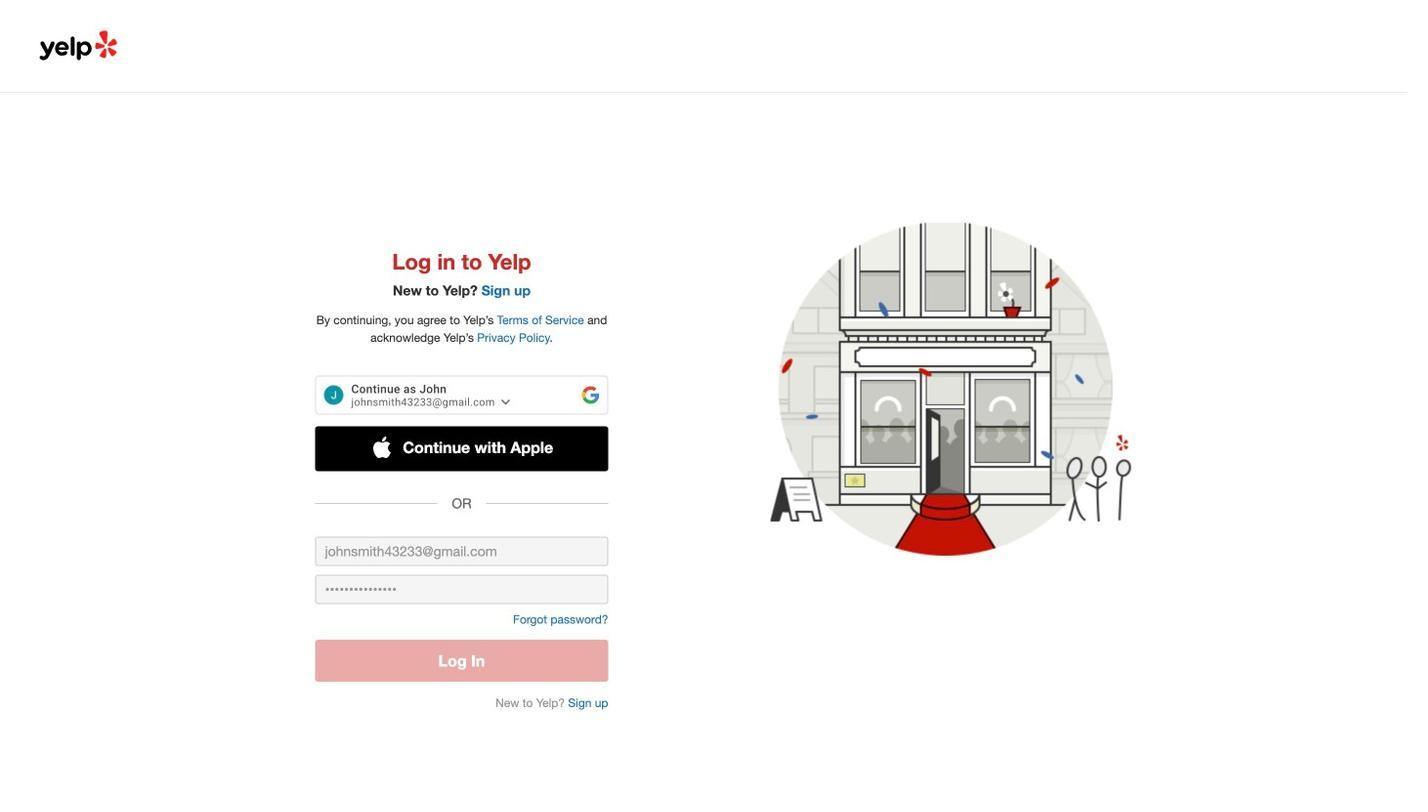 Task type: vqa. For each thing, say whether or not it's contained in the screenshot.
Password password field
yes



Task type: describe. For each thing, give the bounding box(es) containing it.
Email email field
[[315, 537, 608, 566]]



Task type: locate. For each thing, give the bounding box(es) containing it.
Password password field
[[315, 575, 608, 605]]



